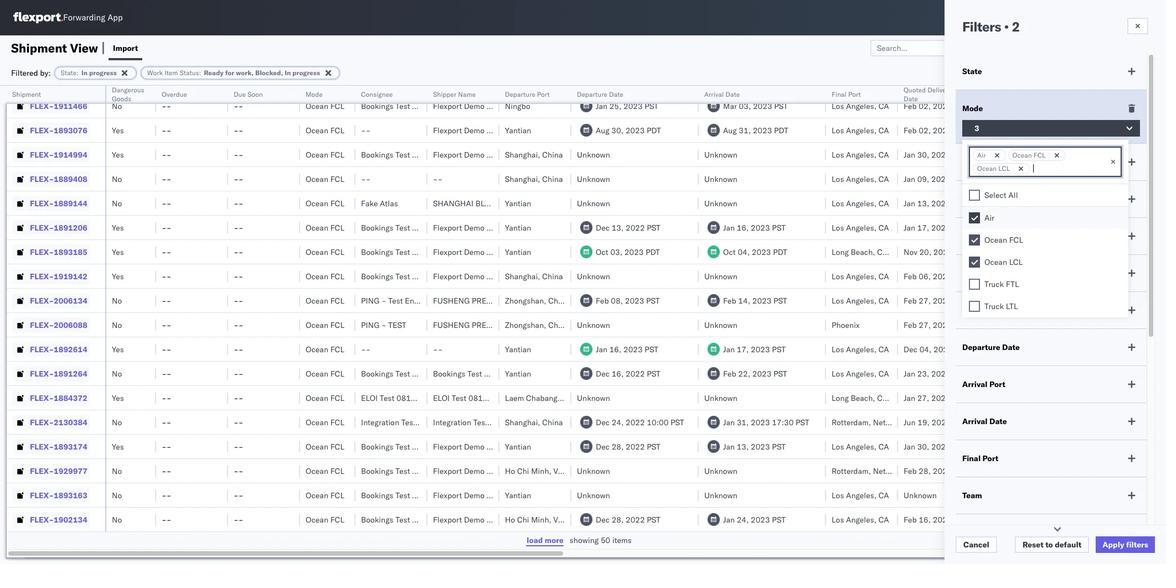 Task type: locate. For each thing, give the bounding box(es) containing it.
5 co. from the top
[[516, 223, 527, 233]]

departure port button
[[499, 88, 560, 99]]

6 flexport demo shipper co. from the top
[[433, 247, 527, 257]]

test for flex-1893163
[[395, 491, 410, 501]]

0 vertical spatial shipment
[[11, 40, 67, 56]]

angeles, for flex-1892614
[[846, 345, 877, 355]]

angeles, for flex-2006134
[[846, 296, 877, 306]]

1 vertical spatial long
[[832, 393, 849, 403]]

flex-1893163 button
[[12, 488, 90, 504]]

long beach, california left 20,
[[832, 247, 911, 257]]

feb down quoted delivery date
[[904, 125, 917, 135]]

4 los from the top
[[832, 150, 844, 160]]

16, down the feb 28, 2023 pst in the right of the page
[[919, 515, 931, 525]]

departure date button
[[571, 88, 688, 99]]

truck left ltl
[[984, 302, 1004, 312]]

jaehyung for feb 06, 2023 pst
[[1136, 272, 1166, 282]]

shanghai,
[[505, 150, 540, 160], [505, 174, 540, 184], [505, 272, 540, 282], [505, 418, 540, 428]]

arrival inside button
[[704, 90, 724, 99]]

dec for dec 30, 2022 pst
[[596, 77, 610, 87]]

1 horizontal spatial state
[[962, 66, 982, 76]]

: down view
[[77, 68, 79, 77]]

angeles, for flex-1889408
[[846, 174, 877, 184]]

ocean for 1911466
[[306, 101, 328, 111]]

flexport demo shipper co. for oct 03, 2023 pdt
[[433, 247, 527, 257]]

departure date up 25,
[[577, 90, 623, 99]]

2 jaehyung from the top
[[1136, 272, 1166, 282]]

1 vertical spatial flexport demo shipper (vietnam)
[[433, 515, 554, 525]]

2 zhongshan, from the top
[[505, 320, 546, 330]]

1 aug from the left
[[596, 125, 609, 135]]

lcl up select all
[[998, 164, 1010, 173]]

1 vertical spatial truck
[[984, 302, 1004, 312]]

3 los angeles, ca from the top
[[832, 125, 889, 135]]

3 flexport demo shipper co. from the top
[[433, 125, 527, 135]]

no right 2006088
[[112, 320, 122, 330]]

yes for flex-1893076
[[112, 125, 124, 135]]

zhongshan, china
[[505, 296, 569, 306], [505, 320, 569, 330]]

wang,
[[1144, 515, 1166, 525]]

1 resize handle column header from the left
[[92, 86, 105, 565]]

: left ready
[[199, 68, 201, 77]]

shipment inside shipment button
[[12, 90, 41, 99]]

flex-1891206 button
[[12, 220, 90, 236]]

0 horizontal spatial jan 17, 2023 pst
[[723, 345, 786, 355]]

flex- for 1889144
[[30, 198, 54, 208]]

15 flex- from the top
[[30, 418, 54, 428]]

1 horizontal spatial final port
[[962, 454, 998, 464]]

flex- down flex-1893174 button
[[30, 466, 54, 476]]

0 horizontal spatial 03,
[[610, 247, 622, 257]]

no for flex-1891264
[[112, 369, 122, 379]]

4 bookings test consignee from the top
[[361, 223, 449, 233]]

0 vertical spatial ho chi minh, vietnam
[[505, 466, 582, 476]]

6 yes from the top
[[112, 345, 124, 355]]

date inside button
[[726, 90, 740, 99]]

pdt
[[647, 125, 661, 135], [774, 125, 788, 135], [646, 247, 660, 257], [773, 247, 787, 257], [953, 418, 967, 428]]

1 horizontal spatial jan 13, 2023 pst
[[904, 198, 966, 208]]

1 vertical spatial zhongshan, china
[[505, 320, 569, 330]]

fcl for flex-1902134
[[330, 515, 344, 525]]

jan 16, 2023 pst up "oct 04, 2023 pdt"
[[723, 223, 786, 233]]

bookings for flex-1929977
[[361, 466, 393, 476]]

0 vertical spatial shipper name
[[433, 90, 476, 99]]

jan 17, 2023 pst up nov 20, 2023 pst
[[904, 223, 966, 233]]

ocean for 2006134
[[306, 296, 328, 306]]

2022 down dec 24, 2022 10:00 pst in the bottom of the page
[[626, 442, 645, 452]]

fake atlas
[[361, 198, 398, 208]]

0 horizontal spatial 081801
[[396, 393, 425, 403]]

2 yes from the top
[[112, 150, 124, 160]]

feb
[[904, 101, 917, 111], [904, 125, 917, 135], [904, 272, 917, 282], [596, 296, 609, 306], [723, 296, 736, 306], [904, 296, 917, 306], [904, 320, 917, 330], [723, 369, 736, 379], [904, 466, 917, 476], [904, 515, 917, 525]]

flexport demo shipper (vietnam)
[[433, 466, 554, 476], [433, 515, 554, 525]]

select
[[984, 190, 1006, 200]]

1 horizontal spatial departure port
[[962, 306, 1018, 316]]

arrival down jan 23, 2023 pst
[[962, 380, 988, 390]]

no down dangerous
[[112, 101, 122, 111]]

dec for jan 13, 2023 pst
[[596, 442, 610, 452]]

1 flex- from the top
[[30, 77, 54, 87]]

aug for aug 30, 2023 pdt
[[596, 125, 609, 135]]

jan 31, 2023 17:30 pst
[[723, 418, 809, 428]]

flex-1889144
[[30, 198, 87, 208]]

flexport demo shipper co. for dec 09, 2022 pst
[[433, 77, 527, 87]]

04, up "14,"
[[738, 247, 750, 257]]

name
[[458, 90, 476, 99], [987, 157, 1008, 167], [993, 194, 1015, 204], [1003, 231, 1025, 241], [988, 269, 1010, 279]]

in down view
[[81, 68, 88, 77]]

feb 27, 2023 pst up dec 04, 2023 pst
[[904, 320, 968, 330]]

8 resize handle column header from the left
[[558, 86, 571, 565]]

11 ca from the top
[[879, 369, 889, 379]]

nov left 20,
[[904, 247, 917, 257]]

1 nov from the top
[[904, 77, 917, 87]]

2 long beach, california from the top
[[832, 393, 911, 403]]

fcl for flex-2130384
[[330, 418, 344, 428]]

0 vertical spatial jan 30, 2023 pst
[[904, 150, 966, 160]]

1 vertical spatial (vietnam)
[[516, 515, 554, 525]]

no for flex-1889408
[[112, 174, 122, 184]]

bookings for flex-1891264
[[361, 369, 393, 379]]

flex- down flex-1889144 "button" at top
[[30, 223, 54, 233]]

ca for flex-1902134
[[879, 515, 889, 525]]

1 horizontal spatial jan 16, 2023 pst
[[723, 223, 786, 233]]

1 vertical spatial 27,
[[919, 320, 931, 330]]

feb 02, 2023 pst down delivery
[[904, 101, 968, 111]]

fcl for flex-1893174
[[330, 442, 344, 452]]

1 vertical spatial fusheng
[[433, 320, 470, 330]]

10 los angeles, ca from the top
[[832, 345, 889, 355]]

all
[[1008, 190, 1018, 200]]

california up jun
[[877, 393, 911, 403]]

bookings test consignee for flex-1815384
[[361, 77, 449, 87]]

4 shanghai, china from the top
[[505, 418, 563, 428]]

1 vertical spatial ho
[[505, 515, 515, 525]]

1 vertical spatial netherlands
[[873, 466, 916, 476]]

air
[[977, 151, 986, 159], [984, 213, 995, 223]]

1 beach, from the top
[[851, 247, 875, 257]]

pdt down the jan 25, 2023 pst
[[647, 125, 661, 135]]

feb for flex-1919142
[[904, 272, 917, 282]]

flex-1893185
[[30, 247, 87, 257]]

flex- for 1892614
[[30, 345, 54, 355]]

5 resize handle column header from the left
[[342, 86, 355, 565]]

0 vertical spatial rotterdam,
[[832, 418, 871, 428]]

1 vertical spatial long beach, california
[[832, 393, 911, 403]]

departure inside departure port button
[[505, 90, 535, 99]]

netherlands left 19,
[[873, 418, 916, 428]]

co.,
[[517, 198, 533, 208], [515, 296, 530, 306], [515, 320, 530, 330]]

0 horizontal spatial departure date
[[577, 90, 623, 99]]

dec 09, 2022 pst
[[596, 77, 661, 87]]

8 flexport from the top
[[433, 442, 462, 452]]

shipper name inside button
[[433, 90, 476, 99]]

no right 1889144
[[112, 198, 122, 208]]

items
[[612, 536, 632, 546]]

beach, for jan 27, 2023 pst
[[851, 393, 875, 403]]

0 horizontal spatial final
[[832, 90, 847, 99]]

2 vertical spatial co.,
[[515, 320, 530, 330]]

los angeles, ca for 1902134
[[832, 515, 889, 525]]

california left 20,
[[877, 247, 911, 257]]

2022 up departure date button
[[626, 77, 645, 87]]

12 resize handle column header from the left
[[973, 86, 987, 565]]

7 destination delivery from the top
[[1064, 345, 1134, 355]]

feb 27, 2023 pst down feb 06, 2023 pst
[[904, 296, 968, 306]]

demu1232567
[[992, 76, 1049, 86], [1049, 101, 1105, 111]]

departure up the jan 25, 2023 pst
[[577, 90, 607, 99]]

5 destination from the top
[[1064, 296, 1105, 306]]

3 delivery from the top
[[1107, 247, 1134, 257]]

8 flex- from the top
[[30, 247, 54, 257]]

fcl for flex-2006134
[[330, 296, 344, 306]]

ocean for 1893174
[[306, 442, 328, 452]]

1 vertical spatial 09,
[[917, 174, 929, 184]]

pdt up feb 14, 2023 pst
[[773, 247, 787, 257]]

fusheng precision co., ltd
[[433, 296, 546, 306], [433, 320, 546, 330]]

None checkbox
[[969, 190, 980, 201], [969, 235, 980, 246], [969, 257, 980, 268], [969, 301, 980, 312], [969, 190, 980, 201], [969, 235, 980, 246], [969, 257, 980, 268], [969, 301, 980, 312]]

atlas
[[380, 198, 398, 208]]

fusheng right the entity
[[433, 296, 470, 306]]

0 vertical spatial 02,
[[919, 101, 931, 111]]

0 vertical spatial long
[[832, 247, 849, 257]]

4 shanghai, from the top
[[505, 418, 540, 428]]

13, down the jan 31, 2023 17:30 pst
[[737, 442, 749, 452]]

2 destination delivery from the top
[[1064, 125, 1134, 135]]

consignee inside button
[[361, 90, 393, 99]]

flex- up shipment button
[[30, 77, 54, 87]]

2022 left 10:00
[[626, 418, 645, 428]]

3 ca from the top
[[879, 125, 889, 135]]

yantian for dec 13, 2022 pst
[[505, 223, 531, 233]]

flex- for 2006088
[[30, 320, 54, 330]]

Search Shipments (/) text field
[[954, 9, 1061, 26]]

14 resize handle column header from the left
[[1117, 86, 1131, 565]]

jan 16, 2023 pst up the dec 16, 2022 pst
[[596, 345, 658, 355]]

no right 2006134 in the left bottom of the page
[[112, 296, 122, 306]]

feb 27, 2023 pst
[[904, 296, 968, 306], [904, 320, 968, 330]]

consignee for flex-1815384
[[412, 77, 449, 87]]

1 vertical spatial 17,
[[737, 345, 749, 355]]

1 vertical spatial departure port
[[962, 306, 1018, 316]]

fake
[[361, 198, 378, 208]]

truck
[[984, 280, 1004, 290], [984, 302, 1004, 312]]

flex- for 1929977
[[30, 466, 54, 476]]

long beach, california for nov
[[832, 247, 911, 257]]

flex- up flex-1891206 button
[[30, 198, 54, 208]]

1815384
[[54, 77, 87, 87]]

flex-1893163
[[30, 491, 87, 501]]

jan 13, 2023 pst down the jan 31, 2023 17:30 pst
[[723, 442, 786, 452]]

7 destination from the top
[[1064, 345, 1105, 355]]

ho for los angeles, ca
[[505, 515, 515, 525]]

shanghai, china for jan 09, 2023 pst
[[505, 174, 563, 184]]

None checkbox
[[969, 213, 980, 224], [969, 279, 980, 290], [969, 213, 980, 224], [969, 279, 980, 290]]

arrival date
[[704, 90, 740, 99], [962, 417, 1007, 427]]

02, down quoted
[[919, 101, 931, 111]]

1 horizontal spatial eloi test 081801
[[433, 393, 497, 403]]

03, down dec 13, 2022 pst
[[610, 247, 622, 257]]

progress
[[89, 68, 117, 77], [292, 68, 320, 77]]

02, down quoted delivery date
[[919, 125, 931, 135]]

0 vertical spatial zhongshan, china
[[505, 296, 569, 306]]

yes down goods
[[112, 125, 124, 135]]

1 vertical spatial 31,
[[737, 418, 749, 428]]

beach, for nov 20, 2023 pst
[[851, 247, 875, 257]]

28,
[[919, 77, 931, 87], [612, 442, 624, 452], [919, 466, 931, 476], [612, 515, 624, 525]]

flex-1914994 button
[[12, 147, 90, 163]]

0 horizontal spatial 04,
[[738, 247, 750, 257]]

shanghai, china for jun 19, 2023 pdt
[[505, 418, 563, 428]]

demo for 1893174
[[464, 442, 485, 452]]

vessel name
[[962, 269, 1010, 279]]

1 vertical spatial 13,
[[612, 223, 624, 233]]

0 horizontal spatial eloi test 081801
[[361, 393, 425, 403]]

2 oct from the left
[[723, 247, 736, 257]]

1 vertical spatial rotterdam, netherlands
[[832, 466, 916, 476]]

1 vertical spatial 02,
[[919, 125, 931, 135]]

1 zhongshan, china from the top
[[505, 296, 569, 306]]

los angeles, ca for 2006134
[[832, 296, 889, 306]]

departure inside departure date button
[[577, 90, 607, 99]]

consignee name
[[962, 231, 1025, 241]]

los angeles, ca for 1891264
[[832, 369, 889, 379]]

co., for test
[[515, 320, 530, 330]]

nov left delivery
[[904, 77, 917, 87]]

0 horizontal spatial mode
[[306, 90, 323, 99]]

china for flex-2006088
[[548, 320, 569, 330]]

0 vertical spatial (vietnam)
[[516, 466, 554, 476]]

resize handle column header for mode
[[342, 86, 355, 565]]

1 vertical spatial co.,
[[515, 296, 530, 306]]

air up consignee name
[[984, 213, 995, 223]]

1 horizontal spatial 03,
[[739, 101, 751, 111]]

0 vertical spatial jan 13, 2023 pst
[[904, 198, 966, 208]]

2
[[1012, 18, 1020, 35]]

0 vertical spatial minh,
[[531, 466, 551, 476]]

bookings for flex-1893185
[[361, 247, 393, 257]]

9 demo from the top
[[464, 466, 485, 476]]

0 vertical spatial 24,
[[612, 418, 624, 428]]

06,
[[919, 272, 931, 282]]

shipper inside shipper name button
[[433, 90, 456, 99]]

bluetech
[[475, 198, 515, 208]]

ping up ping - test
[[361, 296, 379, 306]]

no for flex-1911466
[[112, 101, 122, 111]]

1 no from the top
[[112, 77, 122, 87]]

los
[[832, 77, 844, 87], [832, 101, 844, 111], [832, 125, 844, 135], [832, 150, 844, 160], [832, 174, 844, 184], [832, 198, 844, 208], [832, 223, 844, 233], [832, 272, 844, 282], [832, 296, 844, 306], [832, 345, 844, 355], [832, 369, 844, 379], [832, 442, 844, 452], [832, 491, 844, 501], [832, 515, 844, 525]]

8 destination from the top
[[1064, 369, 1105, 379]]

2 vertical spatial 27,
[[917, 393, 929, 403]]

1911466
[[54, 101, 87, 111]]

1 vertical spatial ltd
[[532, 296, 546, 306]]

feb left "14,"
[[723, 296, 736, 306]]

arrival date inside button
[[704, 90, 740, 99]]

1 jan 30, 2023 pst from the top
[[904, 150, 966, 160]]

state up nov 28, 2022 pst
[[962, 66, 982, 76]]

1 horizontal spatial 09,
[[917, 174, 929, 184]]

no up goods
[[112, 77, 122, 87]]

16, up the dec 16, 2022 pst
[[609, 345, 621, 355]]

state : in progress
[[61, 68, 117, 77]]

0 horizontal spatial shipper name
[[433, 90, 476, 99]]

flex-1889408 button
[[12, 171, 90, 187]]

flexport for 1914994
[[433, 150, 462, 160]]

03, right mar
[[739, 101, 751, 111]]

2 jan 30, 2023 pst from the top
[[904, 442, 966, 452]]

due
[[234, 90, 246, 99]]

3 shanghai, from the top
[[505, 272, 540, 282]]

1 horizontal spatial :
[[199, 68, 201, 77]]

31,
[[739, 125, 751, 135], [737, 418, 749, 428]]

yantian for oct 03, 2023 pdt
[[505, 247, 531, 257]]

11 los from the top
[[832, 369, 844, 379]]

0 vertical spatial california
[[877, 247, 911, 257]]

0 vertical spatial 09,
[[612, 77, 624, 87]]

2 rotterdam, from the top
[[832, 466, 871, 476]]

flex-1889144 button
[[12, 196, 90, 211]]

ho chi minh, vietnam for rotterdam, netherlands
[[505, 466, 582, 476]]

0 vertical spatial precision
[[472, 296, 513, 306]]

flex- for 1884372
[[30, 393, 54, 403]]

pdt down dec 13, 2022 pst
[[646, 247, 660, 257]]

2130384
[[54, 418, 87, 428]]

5 flexport from the top
[[433, 223, 462, 233]]

0 horizontal spatial 09,
[[612, 77, 624, 87]]

ltl
[[1006, 302, 1018, 312]]

ocean lcl
[[977, 164, 1010, 173], [984, 257, 1023, 267]]

zhongshan, china for ping - test entity
[[505, 296, 569, 306]]

12 angeles, from the top
[[846, 442, 877, 452]]

flex- down flex-1914994 button
[[30, 174, 54, 184]]

load more button
[[526, 535, 564, 546]]

1 vertical spatial chi
[[517, 515, 529, 525]]

arrival date button
[[699, 88, 815, 99]]

jan 24, 2023 pst
[[723, 515, 786, 525]]

view
[[70, 40, 98, 56]]

nov 20, 2023 pst
[[904, 247, 968, 257]]

5 delivery from the top
[[1107, 296, 1134, 306]]

ocean
[[306, 77, 328, 87], [306, 101, 328, 111], [306, 125, 328, 135], [306, 150, 328, 160], [1012, 151, 1032, 159], [977, 164, 997, 173], [306, 174, 328, 184], [306, 198, 328, 208], [306, 223, 328, 233], [984, 235, 1007, 245], [306, 247, 328, 257], [984, 257, 1007, 267], [306, 272, 328, 282], [306, 296, 328, 306], [306, 320, 328, 330], [306, 345, 328, 355], [306, 369, 328, 379], [306, 393, 328, 403], [306, 418, 328, 428], [306, 442, 328, 452], [306, 466, 328, 476], [306, 491, 328, 501], [306, 515, 328, 525]]

angeles, for flex-1891206
[[846, 223, 877, 233]]

1 yes from the top
[[112, 125, 124, 135]]

17, up 22, on the bottom of the page
[[737, 345, 749, 355]]

client
[[962, 157, 985, 167]]

no for flex-2130384
[[112, 418, 122, 428]]

2 demo from the top
[[464, 101, 485, 111]]

fcl for flex-1891264
[[330, 369, 344, 379]]

shipper name button
[[427, 88, 488, 99]]

9 yantian from the top
[[505, 491, 531, 501]]

jan 13, 2023 pst down the jan 09, 2023 pst
[[904, 198, 966, 208]]

1 ho chi minh, vietnam from the top
[[505, 466, 582, 476]]

30, down 19,
[[917, 442, 929, 452]]

2 fusheng from the top
[[433, 320, 470, 330]]

jaehyung for feb 28, 2023 pst
[[1136, 466, 1166, 476]]

rotterdam, for feb 28, 2023 pst
[[832, 466, 871, 476]]

flex- for 2006134
[[30, 296, 54, 306]]

test for flex-1891206
[[395, 223, 410, 233]]

2 ping from the top
[[361, 320, 379, 330]]

1 vertical spatial feb 02, 2023 pst
[[904, 125, 968, 135]]

7 angeles, from the top
[[846, 223, 877, 233]]

flex- for 1902134
[[30, 515, 54, 525]]

demu1232567 up the numbers
[[992, 76, 1049, 86]]

27, down '23,'
[[917, 393, 929, 403]]

0 horizontal spatial progress
[[89, 68, 117, 77]]

demo for 1914994
[[464, 150, 485, 160]]

0 vertical spatial 03,
[[739, 101, 751, 111]]

los for flex-1889144
[[832, 198, 844, 208]]

1 vertical spatial 24,
[[737, 515, 749, 525]]

1 vertical spatial vietnam
[[553, 515, 582, 525]]

shanghai, china for feb 06, 2023 pst
[[505, 272, 563, 282]]

shipment down filtered
[[12, 90, 41, 99]]

no right 2130384
[[112, 418, 122, 428]]

1 vertical spatial beach,
[[851, 393, 875, 403]]

2 vertical spatial ltd
[[532, 320, 546, 330]]

1 horizontal spatial 13,
[[737, 442, 749, 452]]

1 vertical spatial ocean lcl
[[984, 257, 1023, 267]]

bookings test consignee
[[361, 77, 449, 87], [361, 101, 449, 111], [361, 150, 449, 160], [361, 223, 449, 233], [361, 247, 449, 257], [361, 272, 449, 282], [361, 369, 449, 379], [361, 442, 449, 452], [361, 466, 449, 476], [361, 491, 449, 501], [361, 515, 449, 525]]

ocean lcl up vessel name
[[984, 257, 1023, 267]]

30, down 25,
[[611, 125, 623, 135]]

1 vertical spatial minh,
[[531, 515, 551, 525]]

2022 up oct 03, 2023 pdt
[[626, 223, 645, 233]]

feb for flex-1929977
[[904, 466, 917, 476]]

24,
[[612, 418, 624, 428], [737, 515, 749, 525]]

4 yes from the top
[[112, 247, 124, 257]]

1 vertical spatial departure date
[[962, 343, 1020, 353]]

6 flex- from the top
[[30, 198, 54, 208]]

aug down mar
[[723, 125, 737, 135]]

7 flexport from the top
[[433, 272, 462, 282]]

ping left test
[[361, 320, 379, 330]]

date down quoted
[[904, 95, 918, 103]]

ready
[[204, 68, 224, 77]]

2 02, from the top
[[919, 125, 931, 135]]

1 jaehyung from the top
[[1136, 150, 1166, 160]]

progress up dangerous
[[89, 68, 117, 77]]

ocean fcl for flex-1884372
[[306, 393, 344, 403]]

8 los angeles, ca from the top
[[832, 272, 889, 282]]

0 vertical spatial chi
[[517, 466, 529, 476]]

flex- up 'flex-1884372' 'button'
[[30, 369, 54, 379]]

1 los angeles, ca from the top
[[832, 77, 889, 87]]

long beach, california up jun
[[832, 393, 911, 403]]

1 horizontal spatial arrival date
[[962, 417, 1007, 427]]

yes right 1919142
[[112, 272, 124, 282]]

0 vertical spatial mode
[[306, 90, 323, 99]]

2 flex- from the top
[[30, 101, 54, 111]]

10 flex- from the top
[[30, 296, 54, 306]]

oct up feb 14, 2023 pst
[[723, 247, 736, 257]]

truck down vessel name
[[984, 280, 1004, 290]]

dec 28, 2022 pst down dec 24, 2022 10:00 pst in the bottom of the page
[[596, 442, 661, 452]]

6 destination from the top
[[1064, 320, 1105, 330]]

10 ca from the top
[[879, 345, 889, 355]]

yantian for dec 09, 2022 pst
[[505, 77, 531, 87]]

0 vertical spatial demu1232567
[[992, 76, 1049, 86]]

truck for truck ftl
[[984, 280, 1004, 290]]

jaehyung
[[1136, 150, 1166, 160], [1136, 272, 1166, 282], [1136, 466, 1166, 476]]

16 flex- from the top
[[30, 442, 54, 452]]

0 horizontal spatial 24,
[[612, 418, 624, 428]]

partner services
[[1064, 90, 1114, 99]]

yes right 1914994 at the top
[[112, 150, 124, 160]]

flex-1815384 button
[[12, 74, 90, 89]]

netherlands
[[873, 418, 916, 428], [873, 466, 916, 476]]

0 horizontal spatial 17,
[[737, 345, 749, 355]]

feb 02, 2023 pst
[[904, 101, 968, 111], [904, 125, 968, 135]]

5 angeles, from the top
[[846, 174, 877, 184]]

feb 06, 2023 pst
[[904, 272, 968, 282]]

fcl for flex-1893163
[[330, 491, 344, 501]]

container
[[992, 86, 1022, 94]]

jun
[[904, 418, 916, 428]]

feb 02, 2023 pst down quoted delivery date button
[[904, 125, 968, 135]]

2 ho from the top
[[505, 515, 515, 525]]

0 vertical spatial 27,
[[919, 296, 931, 306]]

angeles, for flex-1893076
[[846, 125, 877, 135]]

1884372
[[54, 393, 87, 403]]

resize handle column header for dangerous goods
[[143, 86, 156, 565]]

no right 1893163
[[112, 491, 122, 501]]

2 (vietnam) from the top
[[516, 515, 554, 525]]

14 angeles, from the top
[[846, 515, 877, 525]]

flex- up flex-2130384 'button' at the left bottom of the page
[[30, 393, 54, 403]]

list box
[[962, 184, 1128, 318]]

departure up ningbo
[[505, 90, 535, 99]]

1 vertical spatial dec 28, 2022 pst
[[596, 515, 661, 525]]

ca for flex-2006134
[[879, 296, 889, 306]]

0 horizontal spatial 13,
[[612, 223, 624, 233]]

1 vertical spatial zhongshan,
[[505, 320, 546, 330]]

yes for flex-1893185
[[112, 247, 124, 257]]

None text field
[[1032, 164, 1043, 173]]

services
[[1088, 90, 1114, 99]]

1 feb 02, 2023 pst from the top
[[904, 101, 968, 111]]

feb for flex-2006088
[[904, 320, 917, 330]]

2022 for jan 13, 2023 pst
[[626, 442, 645, 452]]

departure port up ningbo
[[505, 90, 550, 99]]

ocean for 1893163
[[306, 491, 328, 501]]

0 vertical spatial dec 28, 2022 pst
[[596, 442, 661, 452]]

bicu1234565, demu1232567
[[992, 101, 1105, 111]]

resize handle column header
[[92, 86, 105, 565], [143, 86, 156, 565], [215, 86, 228, 565], [287, 86, 300, 565], [342, 86, 355, 565], [414, 86, 427, 565], [486, 86, 499, 565], [558, 86, 571, 565], [685, 86, 699, 565], [813, 86, 826, 565], [885, 86, 898, 565], [973, 86, 987, 565], [1045, 86, 1059, 565], [1117, 86, 1131, 565]]

departure left ltl
[[962, 306, 1000, 316]]

1 horizontal spatial 081801
[[468, 393, 497, 403]]

delivery
[[1107, 77, 1134, 87], [1107, 125, 1134, 135], [1107, 247, 1134, 257], [1107, 272, 1134, 282], [1107, 296, 1134, 306], [1107, 320, 1134, 330], [1107, 345, 1134, 355], [1107, 369, 1134, 379], [1107, 442, 1134, 452], [1107, 491, 1134, 501]]

1 vertical spatial 03,
[[610, 247, 622, 257]]

4 demo from the top
[[464, 150, 485, 160]]

shipper for flex-1893163
[[487, 491, 514, 501]]

netherlands down jun
[[873, 466, 916, 476]]

oct down dec 13, 2022 pst
[[596, 247, 608, 257]]

5 yes from the top
[[112, 272, 124, 282]]

bookings for flex-1893174
[[361, 442, 393, 452]]

showing
[[570, 536, 599, 546]]

test for flex-1914994
[[395, 150, 410, 160]]

port
[[537, 90, 550, 99], [848, 90, 861, 99], [1002, 306, 1018, 316], [989, 380, 1005, 390], [983, 454, 998, 464]]

ca for flex-1893174
[[879, 442, 889, 452]]

los angeles, ca
[[832, 77, 889, 87], [832, 101, 889, 111], [832, 125, 889, 135], [832, 150, 889, 160], [832, 174, 889, 184], [832, 198, 889, 208], [832, 223, 889, 233], [832, 272, 889, 282], [832, 296, 889, 306], [832, 345, 889, 355], [832, 369, 889, 379], [832, 442, 889, 452], [832, 491, 889, 501], [832, 515, 889, 525]]

feb 14, 2023 pst
[[723, 296, 787, 306]]

5 yantian from the top
[[505, 247, 531, 257]]

8 flexport demo shipper co. from the top
[[433, 442, 527, 452]]

1 rotterdam, netherlands from the top
[[832, 418, 916, 428]]

31, down mar 03, 2023 pst
[[739, 125, 751, 135]]

14 flex- from the top
[[30, 393, 54, 403]]

2 feb 27, 2023 pst from the top
[[904, 320, 968, 330]]

10 angeles, from the top
[[846, 345, 877, 355]]

6 no from the top
[[112, 320, 122, 330]]

1 precision from the top
[[472, 296, 513, 306]]

feb left 22, on the bottom of the page
[[723, 369, 736, 379]]

los angeles, ca for 1889144
[[832, 198, 889, 208]]

angeles,
[[846, 77, 877, 87], [846, 101, 877, 111], [846, 125, 877, 135], [846, 150, 877, 160], [846, 174, 877, 184], [846, 198, 877, 208], [846, 223, 877, 233], [846, 272, 877, 282], [846, 296, 877, 306], [846, 345, 877, 355], [846, 369, 877, 379], [846, 442, 877, 452], [846, 491, 877, 501], [846, 515, 877, 525]]

los angeles, ca for 1893076
[[832, 125, 889, 135]]

no right "1902134"
[[112, 515, 122, 525]]

arrival down arrival port
[[962, 417, 988, 427]]

1 vertical spatial final
[[962, 454, 981, 464]]

no for flex-1889144
[[112, 198, 122, 208]]

2 vertical spatial jaehyung
[[1136, 466, 1166, 476]]

0 vertical spatial nov
[[904, 77, 917, 87]]

co.
[[516, 77, 527, 87], [516, 101, 527, 111], [516, 125, 527, 135], [516, 150, 527, 160], [516, 223, 527, 233], [516, 247, 527, 257], [516, 272, 527, 282], [516, 442, 527, 452], [516, 491, 527, 501]]

flex- up flex-2006088 button
[[30, 296, 54, 306]]

2 flexport from the top
[[433, 101, 462, 111]]

arrival date up mar
[[704, 90, 740, 99]]

shipper for flex-1902134
[[487, 515, 514, 525]]

feb left the 06,
[[904, 272, 917, 282]]

1 horizontal spatial aug
[[723, 125, 737, 135]]

11 resize handle column header from the left
[[885, 86, 898, 565]]

6 angeles, from the top
[[846, 198, 877, 208]]

1 netherlands from the top
[[873, 418, 916, 428]]

13 los angeles, ca from the top
[[832, 491, 889, 501]]

0 vertical spatial 31,
[[739, 125, 751, 135]]

0 vertical spatial zhongshan,
[[505, 296, 546, 306]]

13 ca from the top
[[879, 491, 889, 501]]

final inside button
[[832, 90, 847, 99]]

lcl up ftl
[[1009, 257, 1023, 267]]

in right blocked,
[[285, 68, 291, 77]]

aug
[[596, 125, 609, 135], [723, 125, 737, 135]]

27, up dec 04, 2023 pst
[[919, 320, 931, 330]]

flexport for 1911466
[[433, 101, 462, 111]]

31, left 17:30
[[737, 418, 749, 428]]

0 vertical spatial ho
[[505, 466, 515, 476]]

1 horizontal spatial 04,
[[919, 345, 931, 355]]

bookings test shipper china
[[433, 369, 534, 379]]

los angeles, ca for 1889408
[[832, 174, 889, 184]]

ocean for 1893076
[[306, 125, 328, 135]]

04, up '23,'
[[919, 345, 931, 355]]

no for flex-2006134
[[112, 296, 122, 306]]

ocean fcl for flex-1891264
[[306, 369, 344, 379]]

flexport demo shipper co. for dec 28, 2022 pst
[[433, 442, 527, 452]]

2 minh, from the top
[[531, 515, 551, 525]]

0 vertical spatial final
[[832, 90, 847, 99]]

china for flex-1919142
[[542, 272, 563, 282]]

yes right 1893185
[[112, 247, 124, 257]]

0 vertical spatial arrival date
[[704, 90, 740, 99]]

19 flex- from the top
[[30, 515, 54, 525]]

ping for ping - test entity
[[361, 296, 379, 306]]

1 horizontal spatial departure date
[[962, 343, 1020, 353]]

--
[[162, 77, 171, 87], [234, 77, 243, 87], [162, 101, 171, 111], [234, 101, 243, 111], [162, 125, 171, 135], [234, 125, 243, 135], [361, 125, 371, 135], [162, 150, 171, 160], [234, 150, 243, 160], [162, 174, 171, 184], [234, 174, 243, 184], [361, 174, 371, 184], [433, 174, 443, 184], [162, 198, 171, 208], [234, 198, 243, 208], [162, 223, 171, 233], [234, 223, 243, 233], [162, 247, 171, 257], [234, 247, 243, 257], [162, 272, 171, 282], [234, 272, 243, 282], [162, 296, 171, 306], [234, 296, 243, 306], [162, 320, 171, 330], [234, 320, 243, 330], [162, 345, 171, 355], [234, 345, 243, 355], [361, 345, 371, 355], [433, 345, 443, 355], [162, 369, 171, 379], [234, 369, 243, 379], [162, 393, 171, 403], [234, 393, 243, 403], [162, 418, 171, 428], [234, 418, 243, 428], [162, 442, 171, 452], [234, 442, 243, 452], [162, 466, 171, 476], [234, 466, 243, 476], [162, 491, 171, 501], [234, 491, 243, 501], [162, 515, 171, 525], [234, 515, 243, 525]]



Task type: vqa. For each thing, say whether or not it's contained in the screenshot.
first "No" from the bottom
yes



Task type: describe. For each thing, give the bounding box(es) containing it.
zhongshan, for ping - test entity
[[505, 296, 546, 306]]

ltd for test
[[532, 296, 546, 306]]

2 : from the left
[[199, 68, 201, 77]]

1 vertical spatial arrival date
[[962, 417, 1007, 427]]

mode button
[[300, 88, 344, 99]]

flexport for 1893174
[[433, 442, 462, 452]]

date down ltl
[[1002, 343, 1020, 353]]

9 flexport demo shipper co. from the top
[[433, 491, 527, 501]]

5 destination delivery from the top
[[1064, 296, 1134, 306]]

ocean for 1889144
[[306, 198, 328, 208]]

showing 50 items
[[570, 536, 632, 546]]

laem chabang, thailand
[[505, 393, 592, 403]]

2 eloi test 081801 from the left
[[433, 393, 497, 403]]

zhongshan, for ping - test
[[505, 320, 546, 330]]

flex-1929977
[[30, 466, 87, 476]]

1 vertical spatial arrival
[[962, 380, 988, 390]]

2006088
[[54, 320, 87, 330]]

demo for 1893163
[[464, 491, 485, 501]]

precision for ping - test
[[472, 320, 513, 330]]

22,
[[738, 369, 750, 379]]

4 resize handle column header from the left
[[287, 86, 300, 565]]

2 vertical spatial arrival
[[962, 417, 988, 427]]

work,
[[236, 68, 254, 77]]

2 delivery from the top
[[1107, 125, 1134, 135]]

30, up the jan 09, 2023 pst
[[917, 150, 929, 160]]

1893174
[[54, 442, 87, 452]]

1 vertical spatial demu1232567
[[1049, 101, 1105, 111]]

jan 23, 2023 pst
[[904, 369, 966, 379]]

3 button
[[962, 120, 1140, 137]]

zhongshan, china for ping - test
[[505, 320, 569, 330]]

apply filters button
[[1096, 537, 1155, 554]]

long for jan 27, 2023 pst
[[832, 393, 849, 403]]

feb left 08,
[[596, 296, 609, 306]]

los for flex-1889408
[[832, 174, 844, 184]]

ocean for 1914994
[[306, 150, 328, 160]]

china for flex-2130384
[[542, 418, 563, 428]]

flexport for 1815384
[[433, 77, 462, 87]]

los for flex-1815384
[[832, 77, 844, 87]]

9 delivery from the top
[[1107, 442, 1134, 452]]

item
[[165, 68, 178, 77]]

name inside button
[[458, 90, 476, 99]]

1 eloi test 081801 from the left
[[361, 393, 425, 403]]

test for flex-1902134
[[395, 515, 410, 525]]

6 delivery from the top
[[1107, 320, 1134, 330]]

demo for 1815384
[[464, 77, 485, 87]]

4 delivery from the top
[[1107, 272, 1134, 282]]

ocean fcl for flex-1889408
[[306, 174, 344, 184]]

3 yantian from the top
[[505, 198, 531, 208]]

flex- for 1914994
[[30, 150, 54, 160]]

2022 for jan 31, 2023 17:30 pst
[[626, 418, 645, 428]]

departure date inside button
[[577, 90, 623, 99]]

9 destination delivery from the top
[[1064, 442, 1134, 452]]

final port inside button
[[832, 90, 861, 99]]

1 horizontal spatial mode
[[962, 104, 983, 114]]

6 destination delivery from the top
[[1064, 320, 1134, 330]]

angeles, for flex-1902134
[[846, 515, 877, 525]]

cancel
[[963, 540, 989, 550]]

0 vertical spatial 17,
[[917, 223, 929, 233]]

10:00
[[647, 418, 669, 428]]

yes for flex-1919142
[[112, 272, 124, 282]]

fcl for flex-1929977
[[330, 466, 344, 476]]

los for flex-1893163
[[832, 491, 844, 501]]

2022 up arrival date button in the top of the page
[[753, 77, 772, 87]]

pdt for oct 03, 2023 pdt
[[646, 247, 660, 257]]

os
[[1135, 13, 1145, 22]]

long for nov 20, 2023 pst
[[832, 247, 849, 257]]

1 vertical spatial jan 16, 2023 pst
[[596, 345, 658, 355]]

ocean for 1893185
[[306, 247, 328, 257]]

flex-1902134 button
[[12, 512, 90, 528]]

2006134
[[54, 296, 87, 306]]

mode inside button
[[306, 90, 323, 99]]

0 vertical spatial ocean lcl
[[977, 164, 1010, 173]]

3 resize handle column header from the left
[[215, 86, 228, 565]]

2022 for jan 24, 2023 pst
[[626, 515, 645, 525]]

flex-1884372
[[30, 393, 87, 403]]

final port button
[[826, 88, 887, 99]]

feb for flex-1893076
[[904, 125, 917, 135]]

10 destination delivery from the top
[[1064, 491, 1134, 501]]

flex-1893174 button
[[12, 439, 90, 455]]

ping - test entity
[[361, 296, 426, 306]]

4 destination from the top
[[1064, 272, 1105, 282]]

1 horizontal spatial shipper name
[[962, 194, 1015, 204]]

ocean fcl for flex-2006088
[[306, 320, 344, 330]]

0 vertical spatial air
[[977, 151, 986, 159]]

2022 for jan 16, 2023 pst
[[626, 223, 645, 233]]

7 flexport demo shipper co. from the top
[[433, 272, 527, 282]]

forwarding app
[[63, 12, 123, 23]]

1 destination delivery from the top
[[1064, 77, 1134, 87]]

truck ftl
[[984, 280, 1019, 290]]

jeffrey zh
[[1136, 223, 1166, 233]]

list box containing select all
[[962, 184, 1128, 318]]

50
[[601, 536, 610, 546]]

resize handle column header for shipper name
[[486, 86, 499, 565]]

3
[[974, 123, 979, 133]]

02, for mar 03, 2023 pst
[[919, 101, 931, 111]]

team
[[962, 491, 982, 501]]

1 vertical spatial lcl
[[1009, 257, 1023, 267]]

demo for 1919142
[[464, 272, 485, 282]]

status
[[180, 68, 199, 77]]

Search... text field
[[870, 40, 991, 56]]

nyku9743990
[[992, 417, 1047, 427]]

forwarding app link
[[13, 12, 123, 23]]

bookings for flex-1919142
[[361, 272, 393, 282]]

10 delivery from the top
[[1107, 491, 1134, 501]]

2 in from the left
[[285, 68, 291, 77]]

app
[[108, 12, 123, 23]]

1929977
[[54, 466, 87, 476]]

consignee button
[[355, 88, 416, 99]]

test for flex-1929977
[[395, 466, 410, 476]]

7 co. from the top
[[516, 272, 527, 282]]

forwarding
[[63, 12, 105, 23]]

yes for flex-1893174
[[112, 442, 124, 452]]

2 progress from the left
[[292, 68, 320, 77]]

mar
[[723, 101, 737, 111]]

bookings test consignee for flex-1891206
[[361, 223, 449, 233]]

truck ltl
[[984, 302, 1018, 312]]

by:
[[40, 68, 51, 78]]

2022 for feb 22, 2023 pst
[[626, 369, 645, 379]]

california for nov
[[877, 247, 911, 257]]

fusheng precision co., ltd for ping - test entity
[[433, 296, 546, 306]]

filters • 2
[[962, 18, 1020, 35]]

la
[[1159, 77, 1166, 87]]

bookings test consignee for flex-1914994
[[361, 150, 449, 160]]

filtered by:
[[11, 68, 51, 78]]

date inside quoted delivery date
[[904, 95, 918, 103]]

shipment for shipment
[[12, 90, 41, 99]]

ping - test
[[361, 320, 406, 330]]

flex-2130384
[[30, 418, 87, 428]]

angeles, for flex-1919142
[[846, 272, 877, 282]]

test for flex-1893185
[[395, 247, 410, 257]]

entity
[[405, 296, 426, 306]]

10 destination from the top
[[1064, 491, 1105, 501]]

1914994
[[54, 150, 87, 160]]

flex-1911466 button
[[12, 98, 90, 114]]

shanghai, for jan 09, 2023 pst
[[505, 174, 540, 184]]

1 vertical spatial jan 13, 2023 pst
[[723, 442, 786, 452]]

shipper for flex-1911466
[[487, 101, 514, 111]]

yes for flex-1884372
[[112, 393, 124, 403]]

consignee for flex-1893174
[[412, 442, 449, 452]]

flex-2006134
[[30, 296, 87, 306]]

reset to default button
[[1015, 537, 1089, 554]]

quoted delivery date button
[[898, 84, 976, 104]]

bryan la
[[1136, 77, 1166, 87]]

1 vertical spatial air
[[984, 213, 995, 223]]

reset to default
[[1023, 540, 1081, 550]]

delivery
[[927, 86, 952, 94]]

3 destination from the top
[[1064, 247, 1105, 257]]

1 in from the left
[[81, 68, 88, 77]]

fcl for flex-1815384
[[330, 77, 344, 87]]

ocean fcl for flex-1892614
[[306, 345, 344, 355]]

departure up arrival port
[[962, 343, 1000, 353]]

9 co. from the top
[[516, 491, 527, 501]]

1 eloi from the left
[[361, 393, 378, 403]]

import
[[113, 43, 138, 53]]

1889144
[[54, 198, 87, 208]]

0 vertical spatial lcl
[[998, 164, 1010, 173]]

mar 03, 2023 pst
[[723, 101, 788, 111]]

shipper for flex-1891206
[[487, 223, 514, 233]]

1 vertical spatial jan 17, 2023 pst
[[723, 345, 786, 355]]

0 vertical spatial jan 16, 2023 pst
[[723, 223, 786, 233]]

0 vertical spatial 13,
[[917, 198, 929, 208]]

ocean fcl for flex-1893076
[[306, 125, 344, 135]]

feb 02, 2023 pst for pst
[[904, 101, 968, 111]]

1 progress from the left
[[89, 68, 117, 77]]

08,
[[611, 296, 623, 306]]

flex- for 2130384
[[30, 418, 54, 428]]

1893163
[[54, 491, 87, 501]]

dec for jan 16, 2023 pst
[[596, 223, 610, 233]]

date up 25,
[[609, 90, 623, 99]]

2 eloi from the left
[[433, 393, 450, 403]]

30, up arrival date button in the top of the page
[[739, 77, 751, 87]]

thailand
[[562, 393, 592, 403]]

16, up dec 24, 2022 10:00 pst in the bottom of the page
[[612, 369, 624, 379]]

1 destination from the top
[[1064, 77, 1105, 87]]

truck for truck ltl
[[984, 302, 1004, 312]]

los angeles, ca for 1891206
[[832, 223, 889, 233]]

1 081801 from the left
[[396, 393, 425, 403]]

los angeles, ca for 1815384
[[832, 77, 889, 87]]

los for flex-1891264
[[832, 369, 844, 379]]

test for flex-1891264
[[395, 369, 410, 379]]

4 co. from the top
[[516, 150, 527, 160]]

1 horizontal spatial jan 17, 2023 pst
[[904, 223, 966, 233]]

shipper for flex-1891264
[[484, 369, 511, 379]]

shanghai, for jun 19, 2023 pdt
[[505, 418, 540, 428]]

jj
[[1136, 515, 1142, 525]]

8 destination delivery from the top
[[1064, 369, 1134, 379]]

ocean for 1902134
[[306, 515, 328, 525]]

dec for feb 22, 2023 pst
[[596, 369, 610, 379]]

vessel
[[962, 269, 986, 279]]

shanghai
[[433, 198, 473, 208]]

load
[[527, 536, 543, 546]]

flex- for 1889408
[[30, 174, 54, 184]]

2 destination from the top
[[1064, 125, 1105, 135]]

jj wang,
[[1136, 515, 1166, 525]]

ocean fcl for flex-1815384
[[306, 77, 344, 87]]

select all
[[984, 190, 1018, 200]]

ho for rotterdam, netherlands
[[505, 466, 515, 476]]

flex-1919142
[[30, 272, 87, 282]]

phoenix
[[832, 320, 860, 330]]

flex- for 1893163
[[30, 491, 54, 501]]

flex-1884372 button
[[12, 391, 90, 406]]

9 destination from the top
[[1064, 442, 1105, 452]]

3 destination delivery from the top
[[1064, 247, 1134, 257]]

flexport for 1893076
[[433, 125, 462, 135]]

ocean fcl for flex-1891206
[[306, 223, 344, 233]]

flex-1893174
[[30, 442, 87, 452]]

partner
[[1064, 90, 1086, 99]]

los for flex-2006134
[[832, 296, 844, 306]]

flexport for 1891206
[[433, 223, 462, 233]]

dec 16, 2022 pst
[[596, 369, 661, 379]]

ocean fcl for flex-1893185
[[306, 247, 344, 257]]

flex-1893076 button
[[12, 123, 90, 138]]

vietnam for rotterdam, netherlands
[[553, 466, 582, 476]]

numbers
[[992, 95, 1020, 103]]

shanghai, for feb 06, 2023 pst
[[505, 272, 540, 282]]

2022 right quoted
[[933, 77, 953, 87]]

flexport. image
[[13, 12, 63, 23]]

0 vertical spatial co.,
[[517, 198, 533, 208]]

date up msdu7304509
[[989, 417, 1007, 427]]

angeles, for flex-1815384
[[846, 77, 877, 87]]

1 vertical spatial final port
[[962, 454, 998, 464]]

fcl for flex-2006088
[[330, 320, 344, 330]]

departure port inside button
[[505, 90, 550, 99]]

os button
[[1127, 5, 1153, 30]]

ping for ping - test
[[361, 320, 379, 330]]

flex-1892614
[[30, 345, 87, 355]]

los for flex-1914994
[[832, 150, 844, 160]]

1 : from the left
[[77, 68, 79, 77]]

los for flex-1911466
[[832, 101, 844, 111]]

ocean fcl for flex-2130384
[[306, 418, 344, 428]]

filtered
[[11, 68, 38, 78]]

work
[[147, 68, 163, 77]]

flexport demo shipper co. for dec 13, 2022 pst
[[433, 223, 527, 233]]

16, up "oct 04, 2023 pdt"
[[737, 223, 749, 233]]

fcl for flex-1889144
[[330, 198, 344, 208]]

shipment button
[[7, 88, 94, 99]]

fcl for flex-1884372
[[330, 393, 344, 403]]

bicu1234565,
[[992, 101, 1047, 111]]

flex-2006088
[[30, 320, 87, 330]]

4 destination delivery from the top
[[1064, 272, 1134, 282]]

reset
[[1023, 540, 1044, 550]]

client name
[[962, 157, 1008, 167]]

nov for nov 20, 2023 pst
[[904, 247, 917, 257]]

for
[[225, 68, 234, 77]]

fusheng for ping - test entity
[[433, 296, 470, 306]]

load more
[[527, 536, 564, 546]]

mofu0618318
[[992, 296, 1048, 306]]

2 081801 from the left
[[468, 393, 497, 403]]

8 delivery from the top
[[1107, 369, 1134, 379]]

ocean for 1815384
[[306, 77, 328, 87]]

1 delivery from the top
[[1107, 77, 1134, 87]]

0 vertical spatial ltd
[[535, 198, 548, 208]]

7 delivery from the top
[[1107, 345, 1134, 355]]

4 flexport demo shipper co. from the top
[[433, 150, 527, 160]]

co. for dec 09, 2022 pst
[[516, 77, 527, 87]]



